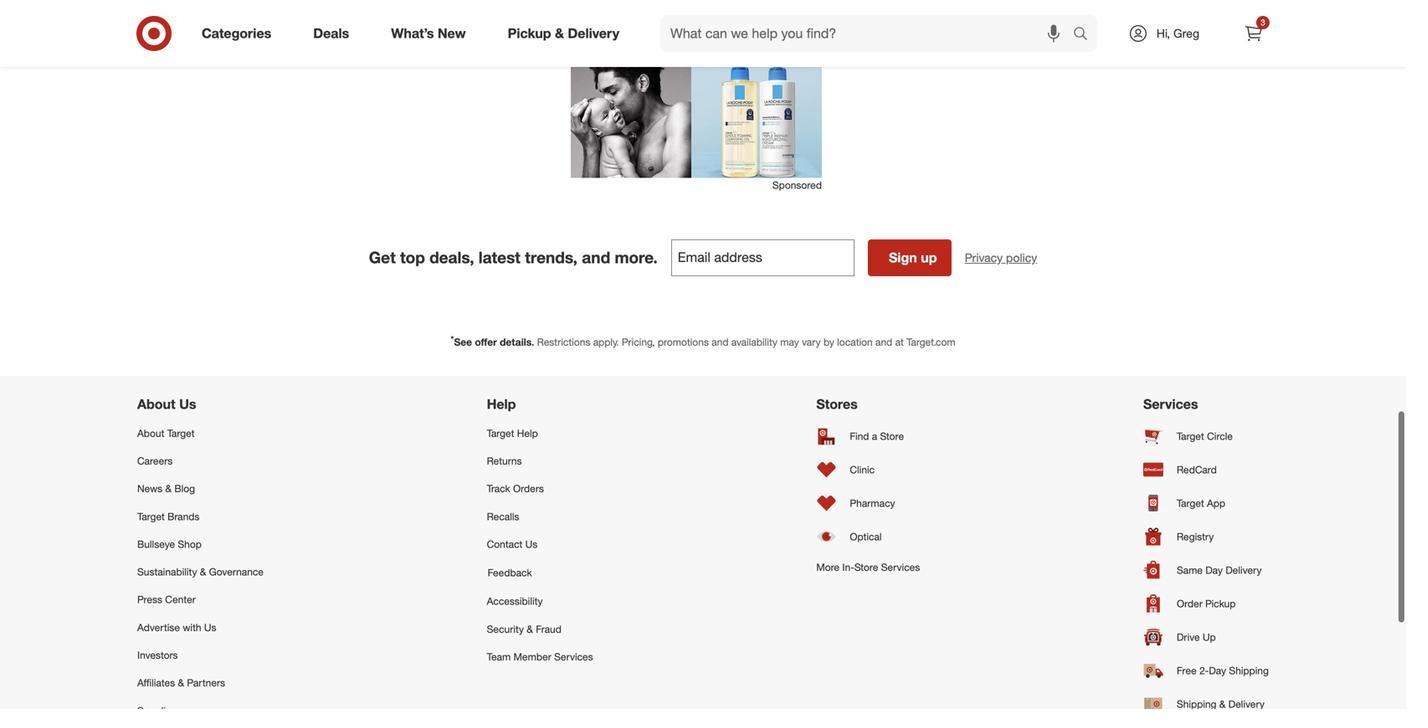 Task type: vqa. For each thing, say whether or not it's contained in the screenshot.
Pickup's &
yes



Task type: locate. For each thing, give the bounding box(es) containing it.
day right free at right bottom
[[1209, 664, 1226, 677]]

bullseye shop
[[137, 538, 202, 550]]

0 horizontal spatial help
[[487, 396, 516, 412]]

about up careers
[[137, 427, 164, 439]]

pickup & delivery
[[508, 25, 619, 41]]

2-
[[1200, 664, 1209, 677]]

about for about target
[[137, 427, 164, 439]]

and left availability
[[712, 335, 729, 348]]

free 2-day shipping link
[[1143, 654, 1269, 687]]

& for pickup
[[555, 25, 564, 41]]

& for affiliates
[[178, 677, 184, 689]]

and left at
[[876, 335, 893, 348]]

pickup & delivery link
[[494, 15, 640, 52]]

services down fraud
[[554, 650, 593, 663]]

target circle link
[[1143, 419, 1269, 453]]

1 about from the top
[[137, 396, 175, 412]]

* see offer details. restrictions apply. pricing, promotions and availability may vary by location and at target.com
[[451, 333, 956, 348]]

affiliates
[[137, 677, 175, 689]]

1 vertical spatial pickup
[[1206, 597, 1236, 610]]

store right a
[[880, 430, 904, 442]]

categories link
[[188, 15, 292, 52]]

delivery
[[568, 25, 619, 41], [1226, 564, 1262, 576]]

&
[[555, 25, 564, 41], [165, 482, 172, 495], [200, 566, 206, 578], [527, 623, 533, 635], [178, 677, 184, 689]]

about
[[137, 396, 175, 412], [137, 427, 164, 439]]

sustainability
[[137, 566, 197, 578]]

store down optical link on the right bottom of page
[[855, 561, 878, 573]]

0 vertical spatial store
[[880, 430, 904, 442]]

1 horizontal spatial and
[[712, 335, 729, 348]]

1 vertical spatial us
[[525, 538, 538, 550]]

What can we help you find? suggestions appear below search field
[[661, 15, 1077, 52]]

target for target help
[[487, 427, 514, 439]]

2 vertical spatial us
[[204, 621, 216, 634]]

0 vertical spatial pickup
[[508, 25, 551, 41]]

target brands
[[137, 510, 200, 523]]

feedback
[[488, 566, 532, 579]]

target up returns
[[487, 427, 514, 439]]

free 2-day shipping
[[1177, 664, 1269, 677]]

pickup inside "link"
[[1206, 597, 1236, 610]]

advertise with us
[[137, 621, 216, 634]]

bullseye shop link
[[137, 530, 264, 558]]

services up target circle
[[1143, 396, 1198, 412]]

us for about us
[[179, 396, 196, 412]]

2 vertical spatial services
[[554, 650, 593, 663]]

services
[[1143, 396, 1198, 412], [881, 561, 920, 573], [554, 650, 593, 663]]

restrictions
[[537, 335, 590, 348]]

store for in-
[[855, 561, 878, 573]]

help
[[487, 396, 516, 412], [517, 427, 538, 439]]

order
[[1177, 597, 1203, 610]]

privacy policy
[[965, 250, 1037, 265]]

1 horizontal spatial store
[[880, 430, 904, 442]]

clinic link
[[816, 453, 920, 486]]

returns link
[[487, 447, 593, 475]]

target.com
[[907, 335, 956, 348]]

center
[[165, 593, 196, 606]]

get top deals, latest trends, and more.
[[369, 248, 658, 267]]

1 horizontal spatial us
[[204, 621, 216, 634]]

redcard link
[[1143, 453, 1269, 486]]

day
[[1206, 564, 1223, 576], [1209, 664, 1226, 677]]

and
[[582, 248, 610, 267], [712, 335, 729, 348], [876, 335, 893, 348]]

target left "circle"
[[1177, 430, 1204, 442]]

about up "about target"
[[137, 396, 175, 412]]

recalls
[[487, 510, 519, 523]]

1 vertical spatial delivery
[[1226, 564, 1262, 576]]

0 vertical spatial about
[[137, 396, 175, 412]]

feedback button
[[487, 558, 593, 587]]

help up returns link
[[517, 427, 538, 439]]

orders
[[513, 482, 544, 495]]

pickup right order
[[1206, 597, 1236, 610]]

1 vertical spatial services
[[881, 561, 920, 573]]

registry link
[[1143, 520, 1269, 553]]

services down optical link on the right bottom of page
[[881, 561, 920, 573]]

press center link
[[137, 586, 264, 614]]

track orders
[[487, 482, 544, 495]]

partners
[[187, 677, 225, 689]]

news & blog link
[[137, 475, 264, 503]]

us up about target link
[[179, 396, 196, 412]]

deals
[[313, 25, 349, 41]]

security & fraud
[[487, 623, 562, 635]]

1 vertical spatial help
[[517, 427, 538, 439]]

2 about from the top
[[137, 427, 164, 439]]

us right the contact
[[525, 538, 538, 550]]

target down news
[[137, 510, 165, 523]]

day right same
[[1206, 564, 1223, 576]]

None text field
[[671, 239, 854, 276]]

0 vertical spatial help
[[487, 396, 516, 412]]

may
[[780, 335, 799, 348]]

governance
[[209, 566, 264, 578]]

delivery for same day delivery
[[1226, 564, 1262, 576]]

1 horizontal spatial pickup
[[1206, 597, 1236, 610]]

1 horizontal spatial help
[[517, 427, 538, 439]]

about target link
[[137, 419, 264, 447]]

contact
[[487, 538, 523, 550]]

track
[[487, 482, 510, 495]]

security
[[487, 623, 524, 635]]

fraud
[[536, 623, 562, 635]]

pricing,
[[622, 335, 655, 348]]

pickup right "new" at top
[[508, 25, 551, 41]]

1 vertical spatial about
[[137, 427, 164, 439]]

0 horizontal spatial store
[[855, 561, 878, 573]]

help up target help
[[487, 396, 516, 412]]

circle
[[1207, 430, 1233, 442]]

0 horizontal spatial delivery
[[568, 25, 619, 41]]

target down about us
[[167, 427, 195, 439]]

sign up button
[[868, 239, 952, 276]]

target left app at the bottom right
[[1177, 497, 1204, 509]]

us for contact us
[[525, 538, 538, 550]]

2 horizontal spatial services
[[1143, 396, 1198, 412]]

app
[[1207, 497, 1226, 509]]

1 vertical spatial store
[[855, 561, 878, 573]]

free
[[1177, 664, 1197, 677]]

same day delivery link
[[1143, 553, 1269, 587]]

shipping
[[1229, 664, 1269, 677]]

hi, greg
[[1157, 26, 1200, 41]]

us right with
[[204, 621, 216, 634]]

clinic
[[850, 463, 875, 476]]

0 horizontal spatial us
[[179, 396, 196, 412]]

press center
[[137, 593, 196, 606]]

contact us
[[487, 538, 538, 550]]

availability
[[731, 335, 778, 348]]

about target
[[137, 427, 195, 439]]

up
[[1203, 631, 1216, 643]]

target for target circle
[[1177, 430, 1204, 442]]

about for about us
[[137, 396, 175, 412]]

delivery for pickup & delivery
[[568, 25, 619, 41]]

& for sustainability
[[200, 566, 206, 578]]

2 horizontal spatial us
[[525, 538, 538, 550]]

1 horizontal spatial delivery
[[1226, 564, 1262, 576]]

greg
[[1174, 26, 1200, 41]]

hi,
[[1157, 26, 1170, 41]]

drive up
[[1177, 631, 1216, 643]]

same
[[1177, 564, 1203, 576]]

& for news
[[165, 482, 172, 495]]

0 vertical spatial delivery
[[568, 25, 619, 41]]

0 vertical spatial us
[[179, 396, 196, 412]]

news & blog
[[137, 482, 195, 495]]

more
[[816, 561, 840, 573]]

privacy policy link
[[965, 249, 1037, 266]]

optical link
[[816, 520, 920, 553]]

target inside 'link'
[[487, 427, 514, 439]]

stores
[[816, 396, 858, 412]]

see
[[454, 335, 472, 348]]

0 horizontal spatial services
[[554, 650, 593, 663]]

advertisement region
[[571, 0, 822, 178]]

and left more.
[[582, 248, 610, 267]]



Task type: describe. For each thing, give the bounding box(es) containing it.
registry
[[1177, 530, 1214, 543]]

pharmacy
[[850, 497, 895, 509]]

deals link
[[299, 15, 370, 52]]

a
[[872, 430, 877, 442]]

blog
[[174, 482, 195, 495]]

security & fraud link
[[487, 615, 593, 643]]

press
[[137, 593, 162, 606]]

more.
[[615, 248, 658, 267]]

investors link
[[137, 641, 264, 669]]

affiliates & partners
[[137, 677, 225, 689]]

brands
[[168, 510, 200, 523]]

3 link
[[1236, 15, 1272, 52]]

order pickup
[[1177, 597, 1236, 610]]

target brands link
[[137, 503, 264, 530]]

advertise with us link
[[137, 614, 264, 641]]

sponsored
[[772, 179, 822, 191]]

help inside 'link'
[[517, 427, 538, 439]]

store for a
[[880, 430, 904, 442]]

vary
[[802, 335, 821, 348]]

& for security
[[527, 623, 533, 635]]

sign
[[889, 249, 917, 266]]

optical
[[850, 530, 882, 543]]

advertise
[[137, 621, 180, 634]]

team
[[487, 650, 511, 663]]

affiliates & partners link
[[137, 669, 264, 697]]

search button
[[1066, 15, 1106, 55]]

latest
[[479, 248, 521, 267]]

team member services link
[[487, 643, 593, 671]]

categories
[[202, 25, 271, 41]]

careers link
[[137, 447, 264, 475]]

sustainability & governance link
[[137, 558, 264, 586]]

accessibility
[[487, 595, 543, 608]]

about us
[[137, 396, 196, 412]]

1 vertical spatial day
[[1209, 664, 1226, 677]]

target circle
[[1177, 430, 1233, 442]]

search
[[1066, 27, 1106, 43]]

2 horizontal spatial and
[[876, 335, 893, 348]]

trends,
[[525, 248, 578, 267]]

target help
[[487, 427, 538, 439]]

contact us link
[[487, 530, 593, 558]]

target for target app
[[1177, 497, 1204, 509]]

sustainability & governance
[[137, 566, 264, 578]]

same day delivery
[[1177, 564, 1262, 576]]

find a store
[[850, 430, 904, 442]]

offer
[[475, 335, 497, 348]]

*
[[451, 333, 454, 344]]

in-
[[842, 561, 855, 573]]

3
[[1261, 17, 1266, 28]]

returns
[[487, 455, 522, 467]]

target for target brands
[[137, 510, 165, 523]]

what's new link
[[377, 15, 487, 52]]

apply.
[[593, 335, 619, 348]]

find a store link
[[816, 419, 920, 453]]

1 horizontal spatial services
[[881, 561, 920, 573]]

deals,
[[430, 248, 474, 267]]

0 horizontal spatial pickup
[[508, 25, 551, 41]]

what's
[[391, 25, 434, 41]]

member
[[514, 650, 551, 663]]

0 horizontal spatial and
[[582, 248, 610, 267]]

what's new
[[391, 25, 466, 41]]

recalls link
[[487, 503, 593, 530]]

careers
[[137, 455, 173, 467]]

find
[[850, 430, 869, 442]]

location
[[837, 335, 873, 348]]

target app
[[1177, 497, 1226, 509]]

get
[[369, 248, 396, 267]]

by
[[824, 335, 834, 348]]

pharmacy link
[[816, 486, 920, 520]]

0 vertical spatial day
[[1206, 564, 1223, 576]]

with
[[183, 621, 201, 634]]

more in-store services
[[816, 561, 920, 573]]

0 vertical spatial services
[[1143, 396, 1198, 412]]

policy
[[1006, 250, 1037, 265]]

target app link
[[1143, 486, 1269, 520]]

track orders link
[[487, 475, 593, 503]]

investors
[[137, 649, 178, 661]]

privacy
[[965, 250, 1003, 265]]



